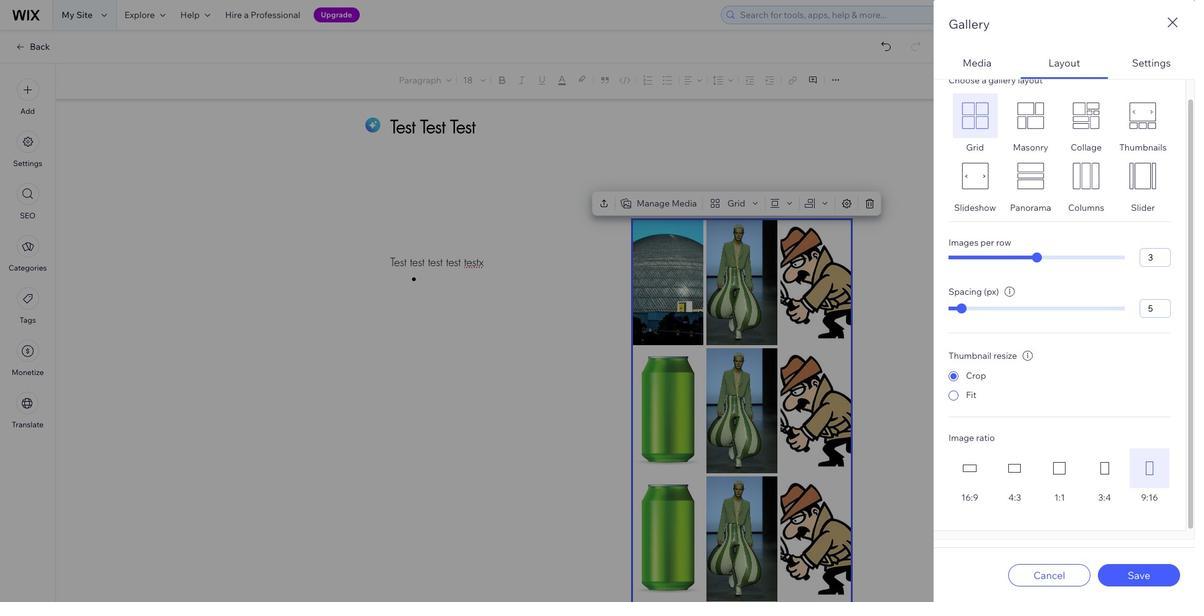 Task type: vqa. For each thing, say whether or not it's contained in the screenshot.
completed
no



Task type: describe. For each thing, give the bounding box(es) containing it.
media button
[[934, 48, 1021, 79]]

4:3
[[1009, 492, 1021, 504]]

collage
[[1071, 142, 1102, 153]]

back
[[30, 41, 50, 52]]

layout button
[[1021, 48, 1108, 79]]

per
[[981, 237, 994, 248]]

choose
[[949, 75, 980, 86]]

3 test from the left
[[446, 255, 461, 270]]

back button
[[15, 41, 50, 52]]

hire
[[225, 9, 242, 21]]

save button
[[1098, 564, 1180, 587]]

0 horizontal spatial settings
[[13, 159, 42, 168]]

settings inside tab list
[[1132, 56, 1171, 69]]

categories button
[[9, 235, 47, 273]]

1 vertical spatial settings button
[[13, 131, 42, 168]]

hire a professional link
[[218, 0, 308, 30]]

ratio
[[976, 433, 995, 444]]

media inside button
[[672, 198, 697, 209]]

a for gallery
[[982, 75, 987, 86]]

settings button inside tab list
[[1108, 48, 1195, 79]]

testx
[[464, 255, 484, 270]]

choose a gallery layout
[[949, 75, 1043, 86]]

9:16
[[1141, 492, 1158, 504]]

manage media button
[[618, 195, 700, 212]]

professional
[[251, 9, 300, 21]]

slider
[[1131, 202, 1155, 214]]

tab list containing media
[[934, 48, 1195, 540]]

gallery
[[949, 16, 990, 32]]

hire a professional
[[225, 9, 300, 21]]

translate
[[12, 420, 44, 430]]

seo
[[20, 211, 36, 220]]

layout tab panel
[[934, 75, 1195, 540]]

translate button
[[12, 392, 44, 430]]

16:9
[[961, 492, 978, 504]]

save
[[1128, 569, 1151, 582]]

spacing
[[949, 286, 982, 298]]

Search for tools, apps, help & more... field
[[736, 6, 1024, 24]]

spacing (px)
[[949, 286, 999, 298]]

panorama
[[1010, 202, 1051, 214]]

list box for choose a gallery layout
[[949, 93, 1171, 214]]

upgrade button
[[313, 7, 360, 22]]

row
[[996, 237, 1011, 248]]

layout
[[1018, 75, 1043, 86]]

gallery
[[989, 75, 1016, 86]]

thumbnails
[[1120, 142, 1167, 153]]

fit
[[966, 390, 977, 401]]

cancel button
[[1008, 564, 1091, 587]]



Task type: locate. For each thing, give the bounding box(es) containing it.
image ratio
[[949, 433, 995, 444]]

1 vertical spatial grid
[[728, 198, 745, 209]]

paragraph
[[399, 75, 441, 86]]

tags
[[20, 316, 36, 325]]

settings button
[[1108, 48, 1195, 79], [13, 131, 42, 168]]

test
[[410, 255, 425, 270], [428, 255, 443, 270], [446, 255, 461, 270]]

option group
[[949, 364, 1171, 402]]

option group inside layout tab panel
[[949, 364, 1171, 402]]

a for professional
[[244, 9, 249, 21]]

list box for image ratio
[[949, 449, 1171, 504]]

media right 'manage'
[[672, 198, 697, 209]]

1 horizontal spatial grid
[[966, 142, 984, 153]]

manage
[[637, 198, 670, 209]]

grid button
[[705, 195, 763, 212]]

manage media
[[637, 198, 697, 209]]

paragraph button
[[397, 72, 454, 89]]

0 vertical spatial grid
[[966, 142, 984, 153]]

menu containing add
[[0, 71, 55, 437]]

layout
[[1049, 56, 1080, 69]]

grid inside grid button
[[728, 198, 745, 209]]

upgrade
[[321, 10, 352, 19]]

settings up seo button
[[13, 159, 42, 168]]

explore
[[124, 9, 155, 21]]

None number field
[[1140, 248, 1171, 267], [1140, 299, 1171, 318], [1140, 248, 1171, 267], [1140, 299, 1171, 318]]

list box containing 16:9
[[949, 449, 1171, 504]]

a inside "link"
[[244, 9, 249, 21]]

help
[[180, 9, 200, 21]]

tags button
[[16, 288, 39, 325]]

image
[[949, 433, 974, 444]]

0 vertical spatial media
[[963, 56, 992, 69]]

notes
[[1143, 76, 1167, 87]]

(px)
[[984, 286, 999, 298]]

2 horizontal spatial test
[[446, 255, 461, 270]]

settings
[[1132, 56, 1171, 69], [13, 159, 42, 168]]

1 list box from the top
[[949, 93, 1171, 214]]

0 vertical spatial list box
[[949, 93, 1171, 214]]

columns
[[1068, 202, 1104, 214]]

media
[[963, 56, 992, 69], [672, 198, 697, 209]]

menu
[[0, 71, 55, 437]]

1 vertical spatial settings
[[13, 159, 42, 168]]

1 test from the left
[[410, 255, 425, 270]]

a
[[244, 9, 249, 21], [982, 75, 987, 86]]

masonry
[[1013, 142, 1048, 153]]

a right the hire
[[244, 9, 249, 21]]

a left gallery
[[982, 75, 987, 86]]

tab list
[[934, 48, 1195, 540]]

0 vertical spatial settings
[[1132, 56, 1171, 69]]

1 horizontal spatial media
[[963, 56, 992, 69]]

notes button
[[1121, 73, 1171, 90]]

images
[[949, 237, 979, 248]]

1 vertical spatial media
[[672, 198, 697, 209]]

help button
[[173, 0, 218, 30]]

1 horizontal spatial test
[[428, 255, 443, 270]]

0 horizontal spatial test
[[410, 255, 425, 270]]

0 horizontal spatial grid
[[728, 198, 745, 209]]

2 test from the left
[[428, 255, 443, 270]]

0 horizontal spatial settings button
[[13, 131, 42, 168]]

option group containing crop
[[949, 364, 1171, 402]]

grid
[[966, 142, 984, 153], [728, 198, 745, 209]]

thumbnail
[[949, 350, 992, 362]]

1:1
[[1055, 492, 1065, 504]]

thumbnail resize
[[949, 350, 1017, 362]]

images per row
[[949, 237, 1011, 248]]

monetize
[[12, 368, 44, 377]]

cancel
[[1034, 569, 1065, 582]]

site
[[76, 9, 93, 21]]

0 horizontal spatial media
[[672, 198, 697, 209]]

crop
[[966, 370, 986, 382]]

1 horizontal spatial a
[[982, 75, 987, 86]]

list box containing grid
[[949, 93, 1171, 214]]

0 horizontal spatial a
[[244, 9, 249, 21]]

1 horizontal spatial settings
[[1132, 56, 1171, 69]]

None range field
[[949, 256, 1125, 260], [949, 307, 1125, 311], [949, 256, 1125, 260], [949, 307, 1125, 311]]

1 vertical spatial a
[[982, 75, 987, 86]]

seo button
[[16, 183, 39, 220]]

slideshow
[[954, 202, 996, 214]]

media inside button
[[963, 56, 992, 69]]

add button
[[16, 78, 39, 116]]

settings up notes
[[1132, 56, 1171, 69]]

test
[[390, 255, 407, 270]]

2 list box from the top
[[949, 449, 1171, 504]]

1 vertical spatial list box
[[949, 449, 1171, 504]]

0 vertical spatial settings button
[[1108, 48, 1195, 79]]

monetize button
[[12, 340, 44, 377]]

Add a Catchy Title text field
[[390, 115, 837, 138]]

list box
[[949, 93, 1171, 214], [949, 449, 1171, 504]]

categories
[[9, 263, 47, 273]]

1 horizontal spatial settings button
[[1108, 48, 1195, 79]]

0 vertical spatial a
[[244, 9, 249, 21]]

a inside tab panel
[[982, 75, 987, 86]]

test test test test testx
[[390, 255, 484, 270]]

resize
[[994, 350, 1017, 362]]

my
[[62, 9, 74, 21]]

my site
[[62, 9, 93, 21]]

add
[[20, 106, 35, 116]]

grid inside layout tab panel
[[966, 142, 984, 153]]

3:4
[[1098, 492, 1111, 504]]

media up choose
[[963, 56, 992, 69]]



